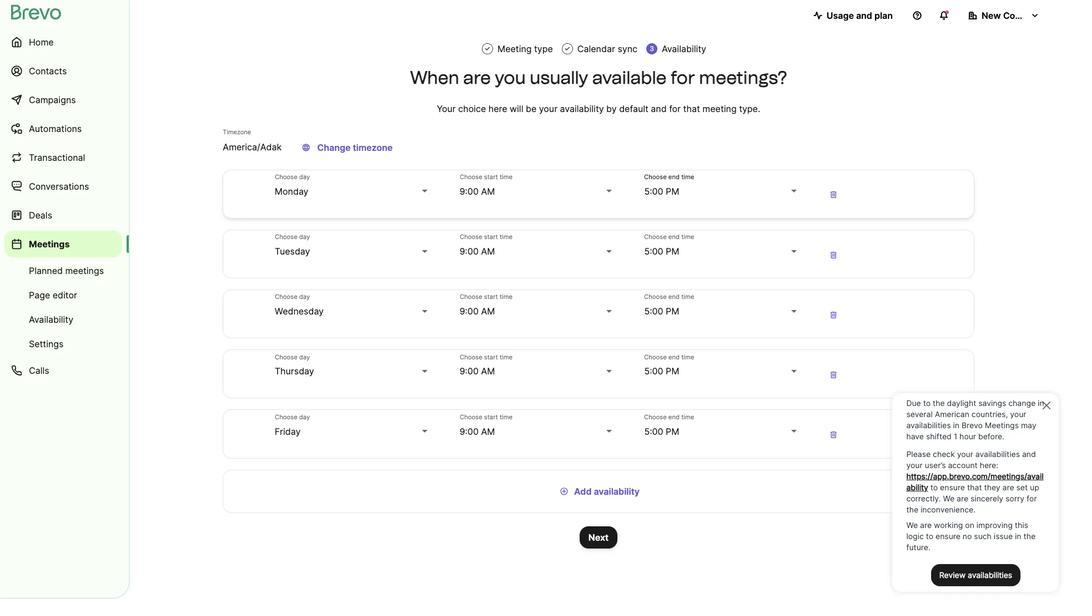 Task type: locate. For each thing, give the bounding box(es) containing it.
add_circle_outline
[[560, 486, 569, 497]]

pm for wednesday
[[666, 306, 679, 317]]

conversations
[[29, 181, 89, 192]]

check right 'type'
[[564, 45, 571, 53]]

0 vertical spatial remove range image
[[827, 188, 840, 202]]

9:00 AM field
[[460, 185, 614, 198], [460, 245, 614, 258], [460, 305, 614, 318], [460, 365, 614, 378], [460, 425, 614, 438]]

5:00 for tuesday
[[644, 246, 663, 257]]

3 am from the top
[[481, 306, 495, 317]]

9:00 am field for thursday
[[460, 365, 614, 378]]

1 5:00 pm field from the top
[[644, 185, 799, 198]]

3 9:00 am field from the top
[[460, 305, 614, 318]]

availability
[[560, 103, 604, 114], [594, 486, 640, 497]]

2 remove range image from the top
[[827, 309, 840, 322]]

and right default
[[651, 103, 667, 114]]

am for tuesday
[[481, 246, 495, 257]]

2 am from the top
[[481, 246, 495, 257]]

3 5:00 pm field from the top
[[644, 305, 799, 318]]

change timezone
[[317, 142, 393, 153]]

settings
[[29, 339, 64, 350]]

2 9:00 am field from the top
[[460, 245, 614, 258]]

1 vertical spatial remove range image
[[827, 309, 840, 322]]

5 pm from the top
[[666, 426, 679, 437]]

contacts link
[[4, 58, 122, 84]]

that
[[683, 103, 700, 114]]

automations
[[29, 123, 82, 134]]

2 9:00 am from the top
[[460, 246, 495, 257]]

0 vertical spatial availability
[[662, 43, 706, 54]]

calls
[[29, 365, 49, 377]]

no color image left add
[[558, 485, 571, 498]]

2 vertical spatial remove range image
[[827, 429, 840, 442]]

4 5:00 from the top
[[644, 366, 663, 377]]

delete for thursday
[[829, 370, 838, 381]]

delete button for tuesday
[[823, 243, 845, 265]]

1 9:00 am field from the top
[[460, 185, 614, 198]]

1 delete from the top
[[829, 190, 838, 201]]

monday
[[275, 186, 308, 197]]

5:00 pm field for friday
[[644, 425, 799, 438]]

Tuesday field
[[275, 245, 430, 258]]

no color image for meeting type
[[484, 45, 491, 53]]

availability link
[[4, 309, 122, 331]]

your
[[437, 103, 456, 114]]

remove range image
[[827, 188, 840, 202], [827, 309, 840, 322], [827, 429, 840, 442]]

for
[[671, 67, 695, 88], [669, 103, 681, 114]]

your
[[539, 103, 558, 114]]

9:00 for friday
[[460, 426, 479, 437]]

1 5:00 from the top
[[644, 186, 663, 197]]

add_circle_outline add availability
[[560, 486, 640, 497]]

remove range image for friday
[[827, 429, 840, 442]]

2 9:00 from the top
[[460, 246, 479, 257]]

are
[[463, 67, 491, 88]]

choice
[[458, 103, 486, 114]]

delete button for thursday
[[823, 363, 845, 386]]

0 vertical spatial remove range image
[[827, 249, 840, 262]]

1 5:00 pm from the top
[[644, 186, 679, 197]]

5 5:00 pm field from the top
[[644, 425, 799, 438]]

for up that at top right
[[671, 67, 695, 88]]

1 horizontal spatial check
[[564, 45, 571, 53]]

1 vertical spatial remove range image
[[827, 369, 840, 382]]

3 9:00 am from the top
[[460, 306, 495, 317]]

0 horizontal spatial availability
[[29, 314, 73, 325]]

9:00
[[460, 186, 479, 197], [460, 246, 479, 257], [460, 306, 479, 317], [460, 366, 479, 377], [460, 426, 479, 437]]

4 9:00 am field from the top
[[460, 365, 614, 378]]

1 vertical spatial for
[[669, 103, 681, 114]]

delete for monday
[[829, 190, 838, 201]]

4 pm from the top
[[666, 366, 679, 377]]

pm for friday
[[666, 426, 679, 437]]

availability down page editor at the left of page
[[29, 314, 73, 325]]

1 remove range image from the top
[[827, 249, 840, 262]]

5:00 pm field for tuesday
[[644, 245, 799, 258]]

9:00 for tuesday
[[460, 246, 479, 257]]

timezone
[[353, 142, 393, 153]]

9:00 am for wednesday
[[460, 306, 495, 317]]

remove range image for thursday
[[827, 369, 840, 382]]

5 9:00 am field from the top
[[460, 425, 614, 438]]

3 9:00 from the top
[[460, 306, 479, 317]]

Thursday field
[[275, 365, 430, 378]]

5:00 PM field
[[644, 185, 799, 198], [644, 245, 799, 258], [644, 305, 799, 318], [644, 365, 799, 378], [644, 425, 799, 438]]

4 5:00 pm from the top
[[644, 366, 679, 377]]

deals
[[29, 210, 52, 221]]

next
[[589, 532, 609, 543]]

4 delete button from the top
[[823, 363, 845, 386]]

5:00 pm for tuesday
[[644, 246, 679, 257]]

1 pm from the top
[[666, 186, 679, 197]]

remove range image for tuesday
[[827, 249, 840, 262]]

no color image right 'type'
[[564, 45, 571, 53]]

5 delete from the top
[[829, 430, 838, 441]]

wednesday
[[275, 306, 324, 317]]

2 5:00 pm field from the top
[[644, 245, 799, 258]]

and left plan
[[856, 10, 872, 21]]

4 9:00 am from the top
[[460, 366, 495, 377]]

9:00 for monday
[[460, 186, 479, 197]]

available
[[592, 67, 667, 88]]

friday
[[275, 426, 301, 437]]

5 5:00 pm from the top
[[644, 426, 679, 437]]

no color image
[[484, 45, 491, 53], [564, 45, 571, 53], [558, 485, 571, 498]]

meetings
[[29, 239, 70, 250]]

1 remove range image from the top
[[827, 188, 840, 202]]

page editor
[[29, 290, 77, 301]]

3 pm from the top
[[666, 306, 679, 317]]

3 5:00 pm from the top
[[644, 306, 679, 317]]

remove range image
[[827, 249, 840, 262], [827, 369, 840, 382]]

1 am from the top
[[481, 186, 495, 197]]

Monday field
[[275, 185, 430, 198]]

5:00 pm field for monday
[[644, 185, 799, 198]]

1 vertical spatial and
[[651, 103, 667, 114]]

1 9:00 from the top
[[460, 186, 479, 197]]

left image
[[299, 141, 313, 154]]

calendar sync
[[577, 43, 637, 54]]

availability right 3
[[662, 43, 706, 54]]

delete button for monday
[[823, 183, 845, 205]]

1 horizontal spatial and
[[856, 10, 872, 21]]

5:00
[[644, 186, 663, 197], [644, 246, 663, 257], [644, 306, 663, 317], [644, 366, 663, 377], [644, 426, 663, 437]]

delete for wednesday
[[829, 310, 838, 321]]

usually
[[530, 67, 588, 88]]

0 vertical spatial availability
[[560, 103, 604, 114]]

by
[[606, 103, 617, 114]]

9:00 am for thursday
[[460, 366, 495, 377]]

campaigns
[[29, 94, 76, 106]]

no color image left meeting
[[484, 45, 491, 53]]

availability left by
[[560, 103, 604, 114]]

2 remove range image from the top
[[827, 369, 840, 382]]

5 am from the top
[[481, 426, 495, 437]]

0 horizontal spatial check
[[484, 45, 491, 53]]

pm
[[666, 186, 679, 197], [666, 246, 679, 257], [666, 306, 679, 317], [666, 366, 679, 377], [666, 426, 679, 437]]

3 remove range image from the top
[[827, 429, 840, 442]]

for left that at top right
[[669, 103, 681, 114]]

availability right add
[[594, 486, 640, 497]]

3 delete from the top
[[829, 310, 838, 321]]

am for friday
[[481, 426, 495, 437]]

9:00 am field for monday
[[460, 185, 614, 198]]

meeting
[[703, 103, 737, 114]]

0 vertical spatial and
[[856, 10, 872, 21]]

2 delete from the top
[[829, 250, 838, 261]]

am for monday
[[481, 186, 495, 197]]

5 delete button from the top
[[823, 423, 845, 446]]

am for wednesday
[[481, 306, 495, 317]]

2 5:00 from the top
[[644, 246, 663, 257]]

4 5:00 pm field from the top
[[644, 365, 799, 378]]

transactional link
[[4, 144, 122, 171]]

no color image for calendar sync
[[564, 45, 571, 53]]

meetings
[[65, 265, 104, 277]]

5:00 pm
[[644, 186, 679, 197], [644, 246, 679, 257], [644, 306, 679, 317], [644, 366, 679, 377], [644, 426, 679, 437]]

9:00 for wednesday
[[460, 306, 479, 317]]

delete
[[829, 190, 838, 201], [829, 250, 838, 261], [829, 310, 838, 321], [829, 370, 838, 381], [829, 430, 838, 441]]

5 9:00 am from the top
[[460, 426, 495, 437]]

4 am from the top
[[481, 366, 495, 377]]

1 check from the left
[[484, 45, 491, 53]]

9:00 am
[[460, 186, 495, 197], [460, 246, 495, 257], [460, 306, 495, 317], [460, 366, 495, 377], [460, 426, 495, 437]]

1 delete button from the top
[[823, 183, 845, 205]]

2 delete button from the top
[[823, 243, 845, 265]]

9:00 am for monday
[[460, 186, 495, 197]]

sync
[[618, 43, 637, 54]]

3 5:00 from the top
[[644, 306, 663, 317]]

am
[[481, 186, 495, 197], [481, 246, 495, 257], [481, 306, 495, 317], [481, 366, 495, 377], [481, 426, 495, 437]]

4 delete from the top
[[829, 370, 838, 381]]

4 9:00 from the top
[[460, 366, 479, 377]]

1 9:00 am from the top
[[460, 186, 495, 197]]

timezone
[[223, 128, 251, 136]]

5 9:00 from the top
[[460, 426, 479, 437]]

check left meeting
[[484, 45, 491, 53]]

Friday field
[[275, 425, 430, 438]]

availability
[[662, 43, 706, 54], [29, 314, 73, 325]]

2 5:00 pm from the top
[[644, 246, 679, 257]]

2 check from the left
[[564, 45, 571, 53]]

check
[[484, 45, 491, 53], [564, 45, 571, 53]]

3 delete button from the top
[[823, 303, 845, 325]]

remove range image for monday
[[827, 188, 840, 202]]

meeting type
[[498, 43, 553, 54]]

2 pm from the top
[[666, 246, 679, 257]]

5 5:00 from the top
[[644, 426, 663, 437]]

planned meetings
[[29, 265, 104, 277]]

3
[[650, 44, 654, 53]]

and
[[856, 10, 872, 21], [651, 103, 667, 114]]

language
[[302, 142, 311, 153]]

usage and plan
[[827, 10, 893, 21]]

delete button
[[823, 183, 845, 205], [823, 243, 845, 265], [823, 303, 845, 325], [823, 363, 845, 386], [823, 423, 845, 446]]



Task type: vqa. For each thing, say whether or not it's contained in the screenshot.
the Won
no



Task type: describe. For each thing, give the bounding box(es) containing it.
and inside button
[[856, 10, 872, 21]]

am for thursday
[[481, 366, 495, 377]]

settings link
[[4, 333, 122, 355]]

home link
[[4, 29, 122, 56]]

9:00 am field for tuesday
[[460, 245, 614, 258]]

1 horizontal spatial availability
[[662, 43, 706, 54]]

you
[[495, 67, 526, 88]]

deals link
[[4, 202, 122, 229]]

usage and plan button
[[804, 4, 902, 27]]

type
[[534, 43, 553, 54]]

page editor link
[[4, 284, 122, 307]]

editor
[[53, 290, 77, 301]]

check for meeting type
[[484, 45, 491, 53]]

delete for friday
[[829, 430, 838, 441]]

pm for thursday
[[666, 366, 679, 377]]

new
[[982, 10, 1001, 21]]

remove range image for wednesday
[[827, 309, 840, 322]]

plan
[[875, 10, 893, 21]]

new company button
[[960, 4, 1048, 27]]

9:00 am for friday
[[460, 426, 495, 437]]

5:00 for thursday
[[644, 366, 663, 377]]

conversations link
[[4, 173, 122, 200]]

home
[[29, 37, 54, 48]]

when
[[410, 67, 459, 88]]

pm for tuesday
[[666, 246, 679, 257]]

tuesday
[[275, 246, 310, 257]]

delete for tuesday
[[829, 250, 838, 261]]

5:00 pm field for thursday
[[644, 365, 799, 378]]

default
[[619, 103, 649, 114]]

planned meetings link
[[4, 260, 122, 282]]

5:00 for monday
[[644, 186, 663, 197]]

delete button for wednesday
[[823, 303, 845, 325]]

5:00 for wednesday
[[644, 306, 663, 317]]

usage
[[827, 10, 854, 21]]

9:00 am field for wednesday
[[460, 305, 614, 318]]

1 vertical spatial availability
[[29, 314, 73, 325]]

9:00 for thursday
[[460, 366, 479, 377]]

meetings link
[[4, 231, 122, 258]]

when are you usually available for meetings?
[[410, 67, 787, 88]]

9:00 am field for friday
[[460, 425, 614, 438]]

calendar
[[577, 43, 615, 54]]

transactional
[[29, 152, 85, 163]]

your choice here will be your availability by default and for that meeting type.
[[437, 103, 760, 114]]

0 vertical spatial for
[[671, 67, 695, 88]]

new company
[[982, 10, 1044, 21]]

page
[[29, 290, 50, 301]]

no color image containing add_circle_outline
[[558, 485, 571, 498]]

pm for monday
[[666, 186, 679, 197]]

5:00 pm for friday
[[644, 426, 679, 437]]

automations link
[[4, 116, 122, 142]]

campaigns link
[[4, 87, 122, 113]]

delete button for friday
[[823, 423, 845, 446]]

Wednesday field
[[275, 305, 430, 318]]

1 vertical spatial availability
[[594, 486, 640, 497]]

calls link
[[4, 358, 122, 384]]

meetings?
[[699, 67, 787, 88]]

next button
[[580, 527, 618, 549]]

meeting
[[498, 43, 532, 54]]

thursday
[[275, 366, 314, 377]]

planned
[[29, 265, 63, 277]]

0 horizontal spatial and
[[651, 103, 667, 114]]

here
[[489, 103, 507, 114]]

will
[[510, 103, 523, 114]]

add
[[574, 486, 592, 497]]

america/adak
[[223, 142, 282, 153]]

change
[[317, 142, 351, 153]]

be
[[526, 103, 537, 114]]

type.
[[739, 103, 760, 114]]

5:00 pm for wednesday
[[644, 306, 679, 317]]

5:00 pm for monday
[[644, 186, 679, 197]]

5:00 for friday
[[644, 426, 663, 437]]

contacts
[[29, 66, 67, 77]]

5:00 pm field for wednesday
[[644, 305, 799, 318]]

9:00 am for tuesday
[[460, 246, 495, 257]]

check for calendar sync
[[564, 45, 571, 53]]

company
[[1003, 10, 1044, 21]]

5:00 pm for thursday
[[644, 366, 679, 377]]



